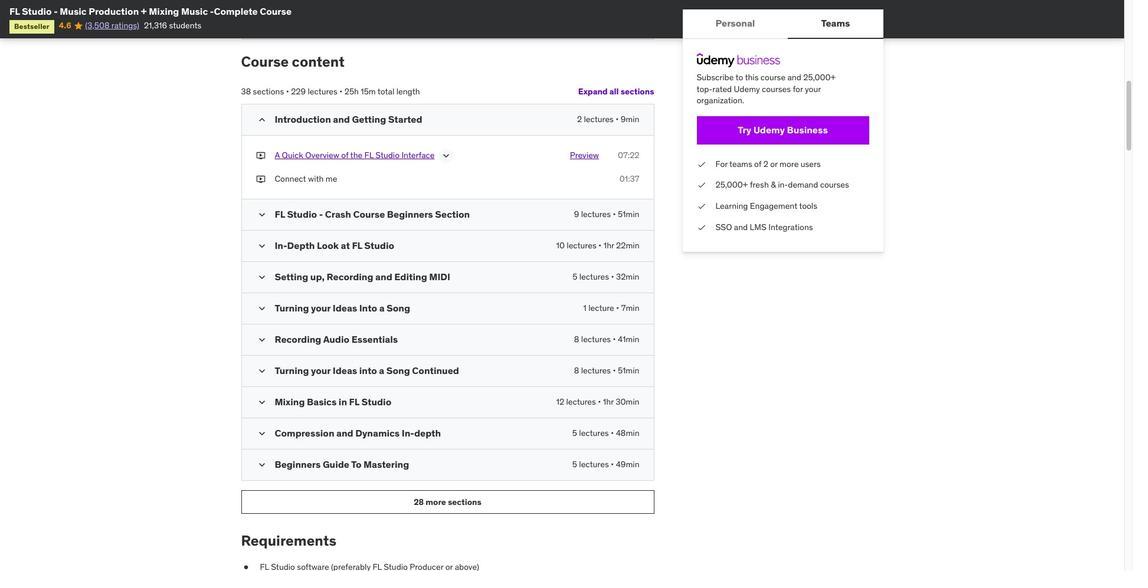 Task type: describe. For each thing, give the bounding box(es) containing it.
mastering
[[364, 459, 409, 471]]

4.6
[[59, 20, 71, 31]]

fl inside button
[[365, 150, 374, 160]]

studio up the bestseller
[[22, 5, 52, 17]]

xsmall image left the a
[[256, 150, 265, 161]]

41min
[[618, 334, 640, 345]]

introduction and getting started
[[275, 113, 422, 125]]

editing
[[394, 271, 427, 283]]

and for sso and lms integrations
[[734, 222, 748, 232]]

learning
[[716, 201, 748, 211]]

1 vertical spatial mixing
[[275, 396, 305, 408]]

setting up, recording and editing midi
[[275, 271, 450, 283]]

a for into
[[379, 365, 384, 377]]

audio
[[323, 334, 350, 345]]

turning your ideas into a song
[[275, 302, 410, 314]]

integrations
[[769, 222, 813, 232]]

1 horizontal spatial beginners
[[387, 209, 433, 220]]

1hr for mixing basics in fl studio
[[603, 397, 614, 407]]

udemy inside subscribe to this course and 25,000+ top‑rated udemy courses for your organization.
[[734, 84, 760, 94]]

show lecture description image
[[441, 150, 452, 162]]

1 horizontal spatial recording
[[327, 271, 373, 283]]

ideas for into
[[333, 365, 357, 377]]

1 horizontal spatial of
[[754, 159, 762, 169]]

business
[[787, 124, 828, 136]]

8 for recording audio essentials
[[574, 334, 579, 345]]

• for recording audio essentials
[[613, 334, 616, 345]]

length
[[396, 86, 420, 97]]

at
[[341, 240, 350, 252]]

connect with me
[[275, 173, 337, 184]]

midi
[[429, 271, 450, 283]]

sections for expand all sections
[[621, 86, 654, 97]]

fl right at
[[352, 240, 362, 252]]

personal
[[716, 17, 755, 29]]

learning engagement tools
[[716, 201, 818, 211]]

and for compression and dynamics in-depth
[[337, 428, 353, 439]]

1 vertical spatial 2
[[764, 159, 769, 169]]

small image for fl studio - crash course beginners section
[[256, 209, 268, 221]]

small image for setting
[[256, 272, 268, 283]]

sections for 28 more sections
[[448, 497, 482, 508]]

studio inside button
[[376, 150, 400, 160]]

small image for turning your ideas into a song continued
[[256, 366, 268, 377]]

small image for introduction
[[256, 114, 268, 126]]

30min
[[616, 397, 640, 407]]

into
[[359, 365, 377, 377]]

depth
[[287, 240, 315, 252]]

to
[[351, 459, 362, 471]]

5 lectures • 48min
[[572, 428, 640, 439]]

lectures for beginners guide to mastering
[[579, 459, 609, 470]]

overview
[[305, 150, 339, 160]]

into
[[359, 302, 377, 314]]

expand
[[578, 86, 608, 97]]

lms
[[750, 222, 767, 232]]

your for turning your ideas into a song
[[311, 302, 331, 314]]

- for fl studio - crash course beginners section
[[319, 209, 323, 220]]

&
[[771, 180, 776, 190]]

1 music from the left
[[60, 5, 87, 17]]

• for mixing basics in fl studio
[[598, 397, 601, 407]]

01:37
[[620, 173, 640, 184]]

studio up dynamics
[[362, 396, 392, 408]]

with
[[308, 173, 324, 184]]

production
[[89, 5, 139, 17]]

• left 229
[[286, 86, 289, 97]]

fl studio - music production + mixing music -complete course
[[9, 5, 292, 17]]

mixing basics in fl studio
[[275, 396, 392, 408]]

users
[[801, 159, 821, 169]]

25,000+ fresh & in-demand courses
[[716, 180, 849, 190]]

1 lecture • 7min
[[583, 303, 640, 314]]

229
[[291, 86, 306, 97]]

of inside button
[[341, 150, 349, 160]]

5 for depth
[[572, 428, 577, 439]]

expand all sections button
[[578, 80, 654, 104]]

xsmall image for for
[[697, 159, 706, 170]]

beginners guide to mastering
[[275, 459, 409, 471]]

• for fl studio - crash course beginners section
[[613, 209, 616, 220]]

song for into
[[387, 302, 410, 314]]

course
[[761, 72, 786, 83]]

nasdaq image
[[251, 7, 319, 29]]

21,316 students
[[144, 20, 202, 31]]

lectures for turning your ideas into a song continued
[[581, 366, 611, 376]]

engagement
[[750, 201, 798, 211]]

2 lectures • 9min
[[577, 114, 640, 124]]

0 vertical spatial xsmall image
[[697, 180, 706, 191]]

studio down "fl studio - crash course beginners section"
[[364, 240, 394, 252]]

8 lectures • 51min
[[574, 366, 640, 376]]

fl down connect
[[275, 209, 285, 220]]

compression and dynamics in-depth
[[275, 428, 441, 439]]

5 lectures • 49min
[[573, 459, 640, 470]]

your for turning your ideas into a song continued
[[311, 365, 331, 377]]

setting
[[275, 271, 308, 283]]

+
[[141, 5, 147, 17]]

bestseller
[[14, 22, 49, 31]]

small image for beginners guide to mastering
[[256, 459, 268, 471]]

2 vertical spatial 5
[[573, 459, 577, 470]]

the
[[350, 150, 363, 160]]

2 vertical spatial course
[[353, 209, 385, 220]]

requirements
[[241, 532, 336, 550]]

continued
[[412, 365, 459, 377]]

32min
[[616, 272, 640, 282]]

xsmall image for learning
[[697, 201, 706, 212]]

25,000+ inside subscribe to this course and 25,000+ top‑rated udemy courses for your organization.
[[804, 72, 836, 83]]

1 vertical spatial 25,000+
[[716, 180, 748, 190]]

• for turning your ideas into a song continued
[[613, 366, 616, 376]]

21,316
[[144, 20, 167, 31]]

compression
[[275, 428, 334, 439]]

getting
[[352, 113, 386, 125]]

lectures for introduction and getting started
[[584, 114, 614, 124]]

1 vertical spatial course
[[241, 52, 289, 71]]

teams
[[821, 17, 850, 29]]

sso and lms integrations
[[716, 222, 813, 232]]

up,
[[310, 271, 325, 283]]

started
[[388, 113, 422, 125]]

ratings)
[[111, 20, 139, 31]]

depth
[[414, 428, 441, 439]]

teams
[[730, 159, 753, 169]]

top‑rated
[[697, 84, 732, 94]]

for
[[716, 159, 728, 169]]

to
[[736, 72, 743, 83]]

28
[[414, 497, 424, 508]]

• for compression and dynamics in-depth
[[611, 428, 614, 439]]



Task type: locate. For each thing, give the bounding box(es) containing it.
2 8 from the top
[[574, 366, 579, 376]]

0 vertical spatial recording
[[327, 271, 373, 283]]

a for into
[[379, 302, 385, 314]]

xsmall image left sso
[[697, 222, 706, 233]]

small image
[[256, 209, 268, 221], [256, 303, 268, 315], [256, 334, 268, 346], [256, 366, 268, 377], [256, 397, 268, 409], [256, 428, 268, 440], [256, 459, 268, 471]]

courses inside subscribe to this course and 25,000+ top‑rated udemy courses for your organization.
[[762, 84, 791, 94]]

2 ideas from the top
[[333, 365, 357, 377]]

more right 28
[[426, 497, 446, 508]]

0 horizontal spatial -
[[54, 5, 58, 17]]

turning for turning your ideas into a song continued
[[275, 365, 309, 377]]

• left 32min
[[611, 272, 614, 282]]

5 for editing
[[573, 272, 578, 282]]

small image left introduction
[[256, 114, 268, 126]]

and inside subscribe to this course and 25,000+ top‑rated udemy courses for your organization.
[[788, 72, 802, 83]]

0 vertical spatial 2
[[577, 114, 582, 124]]

courses down course
[[762, 84, 791, 94]]

interface
[[402, 150, 435, 160]]

xsmall image left fresh
[[697, 180, 706, 191]]

fl up the bestseller
[[9, 5, 20, 17]]

• left 41min
[[613, 334, 616, 345]]

1 vertical spatial small image
[[256, 240, 268, 252]]

your up the basics
[[311, 365, 331, 377]]

• for beginners guide to mastering
[[611, 459, 614, 470]]

and left getting
[[333, 113, 350, 125]]

or
[[770, 159, 778, 169]]

small image for compression and dynamics in-depth
[[256, 428, 268, 440]]

in
[[339, 396, 347, 408]]

tab list
[[683, 9, 883, 39]]

2 horizontal spatial -
[[319, 209, 323, 220]]

8 for turning your ideas into a song continued
[[574, 366, 579, 376]]

sections right 38
[[253, 86, 284, 97]]

basics
[[307, 396, 337, 408]]

1 51min from the top
[[618, 209, 640, 220]]

small image
[[256, 114, 268, 126], [256, 240, 268, 252], [256, 272, 268, 283]]

in-depth look at fl studio
[[275, 240, 394, 252]]

1 vertical spatial udemy
[[754, 124, 785, 136]]

lectures up 12 lectures • 1hr 30min
[[581, 366, 611, 376]]

1 small image from the top
[[256, 114, 268, 126]]

lecture
[[589, 303, 614, 314]]

0 horizontal spatial xsmall image
[[241, 562, 251, 571]]

2 music from the left
[[181, 5, 208, 17]]

this
[[745, 72, 759, 83]]

song for into
[[387, 365, 410, 377]]

organization.
[[697, 95, 744, 106]]

lectures right 9
[[581, 209, 611, 220]]

a quick overview of the fl studio interface
[[275, 150, 435, 160]]

2 small image from the top
[[256, 303, 268, 315]]

0 vertical spatial in-
[[275, 240, 287, 252]]

udemy
[[734, 84, 760, 94], [754, 124, 785, 136]]

(3,508
[[85, 20, 109, 31]]

a
[[379, 302, 385, 314], [379, 365, 384, 377]]

small image for recording audio essentials
[[256, 334, 268, 346]]

udemy right try
[[754, 124, 785, 136]]

of left the
[[341, 150, 349, 160]]

0 horizontal spatial mixing
[[149, 5, 179, 17]]

1 vertical spatial in-
[[402, 428, 414, 439]]

5
[[573, 272, 578, 282], [572, 428, 577, 439], [573, 459, 577, 470]]

music up students
[[181, 5, 208, 17]]

• left 49min
[[611, 459, 614, 470]]

0 vertical spatial 51min
[[618, 209, 640, 220]]

1 vertical spatial xsmall image
[[241, 562, 251, 571]]

1 8 from the top
[[574, 334, 579, 345]]

turning
[[275, 302, 309, 314], [275, 365, 309, 377]]

personal button
[[683, 9, 788, 38]]

12
[[556, 397, 564, 407]]

guide
[[323, 459, 349, 471]]

try udemy business link
[[697, 116, 869, 144]]

1 horizontal spatial xsmall image
[[697, 180, 706, 191]]

recording left audio
[[275, 334, 321, 345]]

0 vertical spatial 1hr
[[604, 240, 614, 251]]

0 vertical spatial more
[[780, 159, 799, 169]]

0 horizontal spatial recording
[[275, 334, 321, 345]]

• for setting up, recording and editing midi
[[611, 272, 614, 282]]

1 vertical spatial song
[[387, 365, 410, 377]]

turning for turning your ideas into a song
[[275, 302, 309, 314]]

• left 48min
[[611, 428, 614, 439]]

1 a from the top
[[379, 302, 385, 314]]

1 vertical spatial recording
[[275, 334, 321, 345]]

xsmall image
[[256, 150, 265, 161], [697, 159, 706, 170], [256, 173, 265, 185], [697, 201, 706, 212], [697, 222, 706, 233]]

in- up setting
[[275, 240, 287, 252]]

lectures down expand
[[584, 114, 614, 124]]

51min for fl studio - crash course beginners section
[[618, 209, 640, 220]]

1 turning from the top
[[275, 302, 309, 314]]

more inside button
[[426, 497, 446, 508]]

10
[[556, 240, 565, 251]]

preview
[[570, 150, 599, 160]]

1 vertical spatial more
[[426, 497, 446, 508]]

content
[[292, 52, 345, 71]]

subscribe to this course and 25,000+ top‑rated udemy courses for your organization.
[[697, 72, 836, 106]]

xsmall image left learning
[[697, 201, 706, 212]]

a quick overview of the fl studio interface button
[[275, 150, 435, 164]]

more right or
[[780, 159, 799, 169]]

0 vertical spatial courses
[[762, 84, 791, 94]]

music up the 4.6
[[60, 5, 87, 17]]

small image for in-
[[256, 240, 268, 252]]

1 vertical spatial beginners
[[275, 459, 321, 471]]

lectures down 10 lectures • 1hr 22min
[[579, 272, 609, 282]]

xsmall image for sso
[[697, 222, 706, 233]]

lectures for recording audio essentials
[[581, 334, 611, 345]]

small image left setting
[[256, 272, 268, 283]]

0 vertical spatial 5
[[573, 272, 578, 282]]

your right for
[[805, 84, 821, 94]]

3 small image from the top
[[256, 334, 268, 346]]

ideas for into
[[333, 302, 357, 314]]

and right sso
[[734, 222, 748, 232]]

introduction
[[275, 113, 331, 125]]

1 vertical spatial a
[[379, 365, 384, 377]]

• up 10 lectures • 1hr 22min
[[613, 209, 616, 220]]

49min
[[616, 459, 640, 470]]

lectures down 12 lectures • 1hr 30min
[[579, 428, 609, 439]]

0 horizontal spatial in-
[[275, 240, 287, 252]]

0 vertical spatial 8
[[574, 334, 579, 345]]

in-
[[275, 240, 287, 252], [402, 428, 414, 439]]

turning down setting
[[275, 302, 309, 314]]

5 down 10 lectures • 1hr 22min
[[573, 272, 578, 282]]

sections right 28
[[448, 497, 482, 508]]

28 more sections button
[[241, 491, 654, 514]]

2 vertical spatial your
[[311, 365, 331, 377]]

8 up 8 lectures • 51min
[[574, 334, 579, 345]]

and left editing on the left of the page
[[375, 271, 392, 283]]

1 vertical spatial turning
[[275, 365, 309, 377]]

and up for
[[788, 72, 802, 83]]

song
[[387, 302, 410, 314], [387, 365, 410, 377]]

1hr
[[604, 240, 614, 251], [603, 397, 614, 407]]

• for in-depth look at fl studio
[[599, 240, 602, 251]]

0 vertical spatial turning
[[275, 302, 309, 314]]

4 small image from the top
[[256, 366, 268, 377]]

1 ideas from the top
[[333, 302, 357, 314]]

48min
[[616, 428, 640, 439]]

0 vertical spatial small image
[[256, 114, 268, 126]]

lectures for in-depth look at fl studio
[[567, 240, 597, 251]]

sso
[[716, 222, 732, 232]]

recording down at
[[327, 271, 373, 283]]

0 vertical spatial beginners
[[387, 209, 433, 220]]

course right crash
[[353, 209, 385, 220]]

turning your ideas into a song continued
[[275, 365, 459, 377]]

2 turning from the top
[[275, 365, 309, 377]]

51min down 41min
[[618, 366, 640, 376]]

2
[[577, 114, 582, 124], [764, 159, 769, 169]]

22min
[[616, 240, 640, 251]]

in- right dynamics
[[402, 428, 414, 439]]

51min for turning your ideas into a song continued
[[618, 366, 640, 376]]

51min up 22min
[[618, 209, 640, 220]]

1 horizontal spatial in-
[[402, 428, 414, 439]]

• left 22min
[[599, 240, 602, 251]]

and down in
[[337, 428, 353, 439]]

0 vertical spatial ideas
[[333, 302, 357, 314]]

0 vertical spatial a
[[379, 302, 385, 314]]

• down 8 lectures • 41min at the bottom of page
[[613, 366, 616, 376]]

1 horizontal spatial mixing
[[275, 396, 305, 408]]

2 small image from the top
[[256, 240, 268, 252]]

28 more sections
[[414, 497, 482, 508]]

small image left depth
[[256, 240, 268, 252]]

1hr left 30min
[[603, 397, 614, 407]]

0 horizontal spatial music
[[60, 5, 87, 17]]

fl
[[9, 5, 20, 17], [365, 150, 374, 160], [275, 209, 285, 220], [352, 240, 362, 252], [349, 396, 359, 408]]

ideas
[[333, 302, 357, 314], [333, 365, 357, 377]]

in-
[[778, 180, 788, 190]]

1 horizontal spatial 2
[[764, 159, 769, 169]]

course up 38
[[241, 52, 289, 71]]

a
[[275, 150, 280, 160]]

25,000+ up learning
[[716, 180, 748, 190]]

3 small image from the top
[[256, 272, 268, 283]]

small image for mixing basics in fl studio
[[256, 397, 268, 409]]

2 51min from the top
[[618, 366, 640, 376]]

0 horizontal spatial more
[[426, 497, 446, 508]]

recording audio essentials
[[275, 334, 398, 345]]

0 horizontal spatial courses
[[762, 84, 791, 94]]

5 lectures • 32min
[[573, 272, 640, 282]]

8
[[574, 334, 579, 345], [574, 366, 579, 376]]

beginners down compression
[[275, 459, 321, 471]]

25,000+ right course
[[804, 72, 836, 83]]

- for fl studio - music production + mixing music -complete course
[[54, 5, 58, 17]]

0 vertical spatial course
[[260, 5, 292, 17]]

6 small image from the top
[[256, 428, 268, 440]]

lectures right 12
[[566, 397, 596, 407]]

1 horizontal spatial sections
[[448, 497, 482, 508]]

2 horizontal spatial sections
[[621, 86, 654, 97]]

turning up the basics
[[275, 365, 309, 377]]

2 vertical spatial small image
[[256, 272, 268, 283]]

mixing up the 21,316
[[149, 5, 179, 17]]

quick
[[282, 150, 303, 160]]

connect
[[275, 173, 306, 184]]

1 vertical spatial 1hr
[[603, 397, 614, 407]]

1 horizontal spatial courses
[[820, 180, 849, 190]]

1 horizontal spatial music
[[181, 5, 208, 17]]

lectures down lecture at the bottom right of page
[[581, 334, 611, 345]]

mixing
[[149, 5, 179, 17], [275, 396, 305, 408]]

lectures for setting up, recording and editing midi
[[579, 272, 609, 282]]

• left 25h 15m
[[340, 86, 343, 97]]

mixing left the basics
[[275, 396, 305, 408]]

tools
[[799, 201, 818, 211]]

25,000+
[[804, 72, 836, 83], [716, 180, 748, 190]]

sections inside dropdown button
[[621, 86, 654, 97]]

1hr left 22min
[[604, 240, 614, 251]]

xsmall image
[[697, 180, 706, 191], [241, 562, 251, 571]]

5 down 5 lectures • 48min
[[573, 459, 577, 470]]

1 horizontal spatial more
[[780, 159, 799, 169]]

38 sections • 229 lectures • 25h 15m total length
[[241, 86, 420, 97]]

udemy down the this in the right top of the page
[[734, 84, 760, 94]]

7min
[[621, 303, 640, 314]]

sections inside button
[[448, 497, 482, 508]]

1 small image from the top
[[256, 209, 268, 221]]

crash
[[325, 209, 351, 220]]

beginners left section
[[387, 209, 433, 220]]

8 lectures • 41min
[[574, 334, 640, 345]]

sections right all
[[621, 86, 654, 97]]

xsmall image left connect
[[256, 173, 265, 185]]

your down up,
[[311, 302, 331, 314]]

9min
[[621, 114, 640, 124]]

1 vertical spatial ideas
[[333, 365, 357, 377]]

courses right demand
[[820, 180, 849, 190]]

• left 30min
[[598, 397, 601, 407]]

1 vertical spatial courses
[[820, 180, 849, 190]]

1 horizontal spatial 25,000+
[[804, 72, 836, 83]]

lectures for mixing basics in fl studio
[[566, 397, 596, 407]]

look
[[317, 240, 339, 252]]

1hr for in-depth look at fl studio
[[604, 240, 614, 251]]

and for introduction and getting started
[[333, 113, 350, 125]]

try udemy business
[[738, 124, 828, 136]]

0 vertical spatial your
[[805, 84, 821, 94]]

try
[[738, 124, 752, 136]]

tab list containing personal
[[683, 9, 883, 39]]

0 horizontal spatial of
[[341, 150, 349, 160]]

fl right in
[[349, 396, 359, 408]]

• for turning your ideas into a song
[[616, 303, 619, 314]]

lectures for compression and dynamics in-depth
[[579, 428, 609, 439]]

fl right the
[[365, 150, 374, 160]]

1
[[583, 303, 587, 314]]

small image for turning your ideas into a song
[[256, 303, 268, 315]]

0 horizontal spatial beginners
[[275, 459, 321, 471]]

section
[[435, 209, 470, 220]]

0 horizontal spatial 2
[[577, 114, 582, 124]]

(3,508 ratings)
[[85, 20, 139, 31]]

1 vertical spatial your
[[311, 302, 331, 314]]

0 vertical spatial 25,000+
[[804, 72, 836, 83]]

xsmall image down requirements
[[241, 562, 251, 571]]

•
[[286, 86, 289, 97], [340, 86, 343, 97], [616, 114, 619, 124], [613, 209, 616, 220], [599, 240, 602, 251], [611, 272, 614, 282], [616, 303, 619, 314], [613, 334, 616, 345], [613, 366, 616, 376], [598, 397, 601, 407], [611, 428, 614, 439], [611, 459, 614, 470]]

2 left or
[[764, 159, 769, 169]]

music
[[60, 5, 87, 17], [181, 5, 208, 17]]

• for introduction and getting started
[[616, 114, 619, 124]]

essentials
[[352, 334, 398, 345]]

5 down 12 lectures • 1hr 30min
[[572, 428, 577, 439]]

all
[[610, 86, 619, 97]]

1 horizontal spatial -
[[210, 5, 214, 17]]

your inside subscribe to this course and 25,000+ top‑rated udemy courses for your organization.
[[805, 84, 821, 94]]

7 small image from the top
[[256, 459, 268, 471]]

dynamics
[[356, 428, 400, 439]]

1 vertical spatial 8
[[574, 366, 579, 376]]

udemy business image
[[697, 53, 780, 67]]

studio up depth
[[287, 209, 317, 220]]

07:22
[[618, 150, 640, 160]]

0 vertical spatial song
[[387, 302, 410, 314]]

for
[[793, 84, 803, 94]]

for teams of 2 or more users
[[716, 159, 821, 169]]

lectures for fl studio - crash course beginners section
[[581, 209, 611, 220]]

lectures right 229
[[308, 86, 338, 97]]

of left or
[[754, 159, 762, 169]]

0 horizontal spatial 25,000+
[[716, 180, 748, 190]]

complete
[[214, 5, 258, 17]]

lectures right "10" at the left of the page
[[567, 240, 597, 251]]

8 up 12 lectures • 1hr 30min
[[574, 366, 579, 376]]

expand all sections
[[578, 86, 654, 97]]

demand
[[788, 180, 818, 190]]

your
[[805, 84, 821, 94], [311, 302, 331, 314], [311, 365, 331, 377]]

1 vertical spatial 5
[[572, 428, 577, 439]]

0 horizontal spatial sections
[[253, 86, 284, 97]]

studio left interface
[[376, 150, 400, 160]]

xsmall image left for
[[697, 159, 706, 170]]

• left 7min
[[616, 303, 619, 314]]

0 vertical spatial mixing
[[149, 5, 179, 17]]

0 vertical spatial udemy
[[734, 84, 760, 94]]

• left the 9min
[[616, 114, 619, 124]]

course right the complete
[[260, 5, 292, 17]]

beginners
[[387, 209, 433, 220], [275, 459, 321, 471]]

1 vertical spatial 51min
[[618, 366, 640, 376]]

2 down expand
[[577, 114, 582, 124]]

lectures down 5 lectures • 48min
[[579, 459, 609, 470]]

5 small image from the top
[[256, 397, 268, 409]]

2 a from the top
[[379, 365, 384, 377]]



Task type: vqa. For each thing, say whether or not it's contained in the screenshot.
leftmost "Music"
yes



